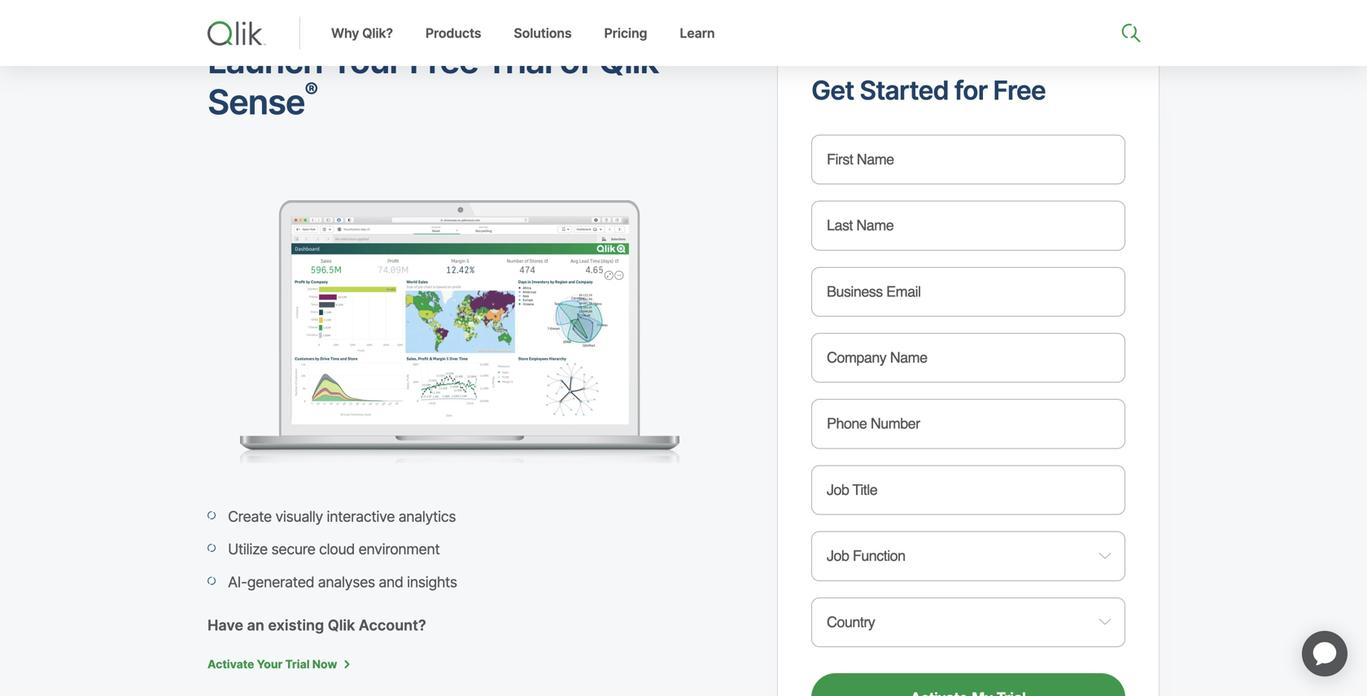 Task type: describe. For each thing, give the bounding box(es) containing it.
ai-
[[228, 573, 247, 591]]

utilize secure cloud environment
[[228, 540, 440, 558]]

of
[[560, 40, 592, 81]]

account?
[[359, 616, 427, 634]]

number
[[871, 415, 921, 432]]

visually
[[275, 508, 323, 526]]

have an existing qlik account?
[[208, 616, 427, 634]]

company
[[827, 349, 887, 366]]

launch
[[208, 40, 323, 81]]

generated
[[247, 573, 314, 591]]

function
[[853, 548, 906, 564]]

products
[[426, 25, 482, 41]]

get
[[812, 75, 855, 106]]

phone number
[[827, 415, 921, 432]]

®
[[305, 78, 318, 103]]

solutions button
[[498, 25, 588, 66]]

started
[[860, 75, 949, 106]]

launch your free trial of qlik sense
[[208, 40, 659, 122]]

activate
[[208, 658, 254, 672]]

activate your trial now
[[208, 658, 337, 672]]

free inside launch your free trial of qlik sense
[[409, 40, 478, 81]]

create visually interactive analytics
[[228, 508, 456, 526]]

first name
[[827, 151, 895, 168]]

last
[[827, 217, 853, 234]]

Job Title text field
[[812, 465, 1126, 515]]

get started for free
[[812, 75, 1046, 106]]

trial inside launch your free trial of qlik sense
[[486, 40, 552, 81]]

analytics
[[399, 508, 456, 526]]

learn button
[[664, 25, 732, 66]]

Last Name text field
[[812, 201, 1126, 251]]

and
[[379, 573, 404, 591]]

your for trial
[[257, 658, 283, 672]]

country
[[827, 614, 876, 630]]

learn
[[680, 25, 715, 41]]

title
[[853, 482, 878, 498]]

products button
[[410, 25, 498, 66]]

now
[[312, 658, 337, 672]]

job for job title
[[827, 482, 850, 498]]

pricing button
[[588, 25, 664, 66]]

ai-generated analyses and insights
[[228, 573, 457, 591]]

why qlik? button
[[315, 25, 410, 66]]



Task type: vqa. For each thing, say whether or not it's contained in the screenshot.
Pricing
yes



Task type: locate. For each thing, give the bounding box(es) containing it.
sense
[[208, 81, 305, 122]]

email
[[887, 283, 921, 300]]

existing
[[268, 616, 324, 634]]

first
[[827, 151, 854, 168]]

pricing
[[605, 25, 648, 41]]

your right activate
[[257, 658, 283, 672]]

free right qlik?
[[409, 40, 478, 81]]

why qlik?
[[331, 25, 393, 41]]

your right ® on the left top of page
[[330, 40, 402, 81]]

environment
[[359, 540, 440, 558]]

your inside launch your free trial of qlik sense
[[330, 40, 402, 81]]

solutions
[[514, 25, 572, 41]]

Company Name text field
[[812, 333, 1126, 383]]

1 vertical spatial job
[[827, 548, 850, 564]]

name for last name
[[857, 217, 894, 234]]

1 job from the top
[[827, 482, 850, 498]]

0 vertical spatial trial
[[486, 40, 552, 81]]

1 horizontal spatial qlik
[[599, 40, 659, 81]]

0 horizontal spatial free
[[409, 40, 478, 81]]

phone
[[827, 415, 867, 432]]

2 job from the top
[[827, 548, 850, 564]]

1 vertical spatial name
[[857, 217, 894, 234]]

1 vertical spatial your
[[257, 658, 283, 672]]

name right first at the top of page
[[857, 151, 895, 168]]

trial left of
[[486, 40, 552, 81]]

qlik inside launch your free trial of qlik sense
[[599, 40, 659, 81]]

name right 'last'
[[857, 217, 894, 234]]

0 vertical spatial your
[[330, 40, 402, 81]]

activate your trial now link
[[208, 658, 350, 672]]

trial left now
[[285, 658, 310, 672]]

job for job function
[[827, 548, 850, 564]]

company name
[[827, 349, 928, 366]]

qlik up now
[[328, 616, 355, 634]]

image of a laptop showing a rich qlik sense dashboard on the monitor image
[[208, 187, 712, 477]]

job
[[827, 482, 850, 498], [827, 548, 850, 564]]

why
[[331, 25, 359, 41]]

Phone Number telephone field
[[812, 399, 1126, 449]]

qlik
[[599, 40, 659, 81], [328, 616, 355, 634]]

2 vertical spatial name
[[891, 349, 928, 366]]

your
[[330, 40, 402, 81], [257, 658, 283, 672]]

job function
[[827, 548, 906, 564]]

qlik image
[[208, 21, 266, 46]]

create
[[228, 508, 272, 526]]

job title
[[827, 482, 878, 498]]

0 horizontal spatial qlik
[[328, 616, 355, 634]]

analyses
[[318, 573, 375, 591]]

utilize
[[228, 540, 268, 558]]

name for company name
[[891, 349, 928, 366]]

qlik?
[[362, 25, 393, 41]]

business email
[[827, 283, 921, 300]]

First Name text field
[[812, 135, 1126, 185]]

secure
[[271, 540, 315, 558]]

1 horizontal spatial free
[[994, 75, 1046, 106]]

job left title
[[827, 482, 850, 498]]

0 vertical spatial name
[[857, 151, 895, 168]]

name right company
[[891, 349, 928, 366]]

free right for
[[994, 75, 1046, 106]]

job left function
[[827, 548, 850, 564]]

0 horizontal spatial your
[[257, 658, 283, 672]]

insights
[[407, 573, 457, 591]]

application
[[1283, 612, 1368, 696]]

0 horizontal spatial trial
[[285, 658, 310, 672]]

free
[[409, 40, 478, 81], [994, 75, 1046, 106]]

0 vertical spatial qlik
[[599, 40, 659, 81]]

1 vertical spatial qlik
[[328, 616, 355, 634]]

1 horizontal spatial trial
[[486, 40, 552, 81]]

1 vertical spatial trial
[[285, 658, 310, 672]]

business
[[827, 283, 883, 300]]

name for first name
[[857, 151, 895, 168]]

last name
[[827, 217, 894, 234]]

0 vertical spatial job
[[827, 482, 850, 498]]

1 horizontal spatial your
[[330, 40, 402, 81]]

Business Email email field
[[812, 267, 1126, 317]]

name
[[857, 151, 895, 168], [857, 217, 894, 234], [891, 349, 928, 366]]

your for free
[[330, 40, 402, 81]]

for
[[955, 75, 988, 106]]

trial
[[486, 40, 552, 81], [285, 658, 310, 672]]

cloud
[[319, 540, 355, 558]]

have
[[208, 616, 244, 634]]

interactive
[[327, 508, 395, 526]]

qlik right of
[[599, 40, 659, 81]]

an
[[247, 616, 265, 634]]



